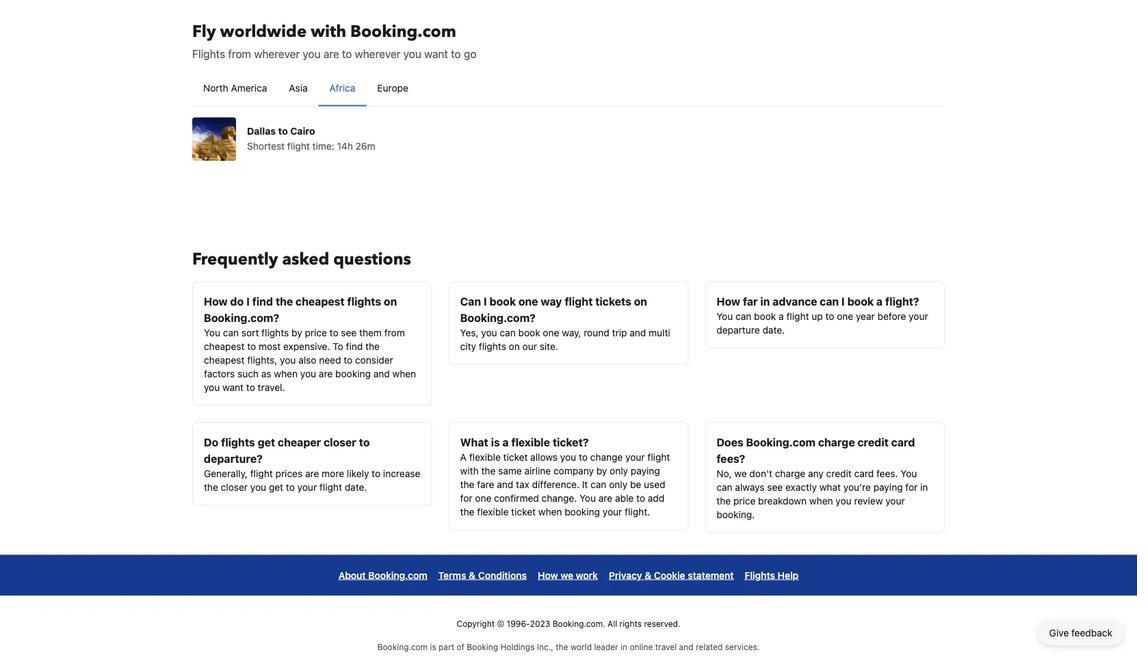 Task type: describe. For each thing, give the bounding box(es) containing it.
before
[[878, 311, 906, 322]]

1 horizontal spatial how
[[538, 570, 558, 581]]

1 vertical spatial credit
[[826, 468, 852, 479]]

no,
[[717, 468, 732, 479]]

ticket?
[[553, 436, 589, 449]]

i inside how do i find the cheapest flights on booking.com? you can sort flights by price to see them from cheapest to most expensive. to find the cheapest flights, you also need to consider factors such as when you are booking and when you want to travel.
[[246, 295, 250, 308]]

and right travel
[[679, 643, 694, 652]]

flight inside can i book one way flight tickets on booking.com? yes, you can book one way, round trip and multi city flights on our site.
[[565, 295, 593, 308]]

how do i find the cheapest flights on booking.com? you can sort flights by price to see them from cheapest to most expensive. to find the cheapest flights, you also need to consider factors such as when you are booking and when you want to travel.
[[204, 295, 416, 393]]

cairo
[[290, 125, 315, 137]]

26m
[[356, 140, 375, 152]]

i inside how far in advance can i book a flight? you can book a flight up to one year before your departure date.
[[842, 295, 845, 308]]

to inside dallas to cairo shortest flight time: 14h 26m
[[278, 125, 288, 137]]

you inside can i book one way flight tickets on booking.com? yes, you can book one way, round trip and multi city flights on our site.
[[481, 327, 497, 338]]

price inside "does booking.com charge credit card fees? no, we don't charge any credit card fees. you can always see exactly what you're paying for in the price breakdown when you review your booking."
[[734, 495, 756, 507]]

you inside do flights get cheaper closer to departure? generally, flight prices are more likely to increase the closer you get to your flight date.
[[250, 482, 266, 493]]

booking.com? for i
[[204, 311, 279, 324]]

prices
[[275, 468, 303, 479]]

0 horizontal spatial charge
[[775, 468, 806, 479]]

to down prices
[[286, 482, 295, 493]]

trip
[[612, 327, 627, 338]]

statement
[[688, 570, 734, 581]]

0 vertical spatial only
[[610, 465, 628, 477]]

from inside how do i find the cheapest flights on booking.com? you can sort flights by price to see them from cheapest to most expensive. to find the cheapest flights, you also need to consider factors such as when you are booking and when you want to travel.
[[384, 327, 405, 338]]

related
[[696, 643, 723, 652]]

in inside "does booking.com charge credit card fees? no, we don't charge any credit card fees. you can always see exactly what you're paying for in the price breakdown when you review your booking."
[[920, 482, 928, 493]]

company
[[554, 465, 594, 477]]

airline
[[525, 465, 551, 477]]

are inside how do i find the cheapest flights on booking.com? you can sort flights by price to see them from cheapest to most expensive. to find the cheapest flights, you also need to consider factors such as when you are booking and when you want to travel.
[[319, 368, 333, 379]]

2023
[[530, 620, 550, 629]]

any
[[808, 468, 824, 479]]

flights inside do flights get cheaper closer to departure? generally, flight prices are more likely to increase the closer you get to your flight date.
[[221, 436, 255, 449]]

africa button
[[319, 70, 366, 106]]

flight?
[[885, 295, 919, 308]]

how for how do i find the cheapest flights on booking.com?
[[204, 295, 228, 308]]

exactly
[[786, 482, 817, 493]]

1 vertical spatial a
[[779, 311, 784, 322]]

advance
[[773, 295, 817, 308]]

when inside what is a flexible ticket? a flexible ticket allows you to change your flight with the same airline company by only paying the fare and tax difference. it can only be used for one confirmed change. you are able to add the flexible ticket when booking your flight.
[[538, 506, 562, 518]]

privacy & cookie statement
[[609, 570, 734, 581]]

2 vertical spatial cheapest
[[204, 354, 245, 366]]

asia
[[289, 82, 308, 93]]

the down frequently asked questions
[[276, 295, 293, 308]]

you inside "does booking.com charge credit card fees? no, we don't charge any credit card fees. you can always see exactly what you're paying for in the price breakdown when you review your booking."
[[901, 468, 917, 479]]

fees?
[[717, 452, 745, 465]]

booking.com inside "does booking.com charge credit card fees? no, we don't charge any credit card fees. you can always see exactly what you're paying for in the price breakdown when you review your booking."
[[746, 436, 816, 449]]

your inside "does booking.com charge credit card fees? no, we don't charge any credit card fees. you can always see exactly what you're paying for in the price breakdown when you review your booking."
[[886, 495, 905, 507]]

to right need
[[344, 354, 353, 366]]

a inside what is a flexible ticket? a flexible ticket allows you to change your flight with the same airline company by only paying the fare and tax difference. it can only be used for one confirmed change. you are able to add the flexible ticket when booking your flight.
[[503, 436, 509, 449]]

to up likely
[[359, 436, 370, 449]]

date. inside do flights get cheaper closer to departure? generally, flight prices are more likely to increase the closer you get to your flight date.
[[345, 482, 367, 493]]

terms & conditions
[[438, 570, 527, 581]]

2 vertical spatial flexible
[[477, 506, 509, 518]]

booking inside how do i find the cheapest flights on booking.com? you can sort flights by price to see them from cheapest to most expensive. to find the cheapest flights, you also need to consider factors such as when you are booking and when you want to travel.
[[335, 368, 371, 379]]

is for booking.com
[[430, 643, 436, 652]]

flight inside how far in advance can i book a flight? you can book a flight up to one year before your departure date.
[[787, 311, 809, 322]]

do
[[204, 436, 218, 449]]

questions
[[333, 248, 411, 271]]

how for how far in advance can i book a flight?
[[717, 295, 740, 308]]

one inside what is a flexible ticket? a flexible ticket allows you to change your flight with the same airline company by only paying the fare and tax difference. it can only be used for one confirmed change. you are able to add the flexible ticket when booking your flight.
[[475, 493, 492, 504]]

about
[[339, 570, 366, 581]]

by inside what is a flexible ticket? a flexible ticket allows you to change your flight with the same airline company by only paying the fare and tax difference. it can only be used for one confirmed change. you are able to add the flexible ticket when booking your flight.
[[597, 465, 607, 477]]

flight.
[[625, 506, 650, 518]]

by inside how do i find the cheapest flights on booking.com? you can sort flights by price to see them from cheapest to most expensive. to find the cheapest flights, you also need to consider factors such as when you are booking and when you want to travel.
[[292, 327, 302, 338]]

asked
[[282, 248, 329, 271]]

with inside what is a flexible ticket? a flexible ticket allows you to change your flight with the same airline company by only paying the fare and tax difference. it can only be used for one confirmed change. you are able to add the flexible ticket when booking your flight.
[[460, 465, 479, 477]]

for inside "does booking.com charge credit card fees? no, we don't charge any credit card fees. you can always see exactly what you're paying for in the price breakdown when you review your booking."
[[906, 482, 918, 493]]

you're
[[844, 482, 871, 493]]

1 vertical spatial flexible
[[469, 452, 501, 463]]

are inside the fly worldwide with booking.com flights from wherever you are to wherever you want to go
[[324, 47, 339, 60]]

paying for what is a flexible ticket?
[[631, 465, 660, 477]]

fly worldwide with booking.com flights from wherever you are to wherever you want to go
[[192, 21, 477, 60]]

1 horizontal spatial card
[[891, 436, 915, 449]]

leader
[[594, 643, 618, 652]]

0 horizontal spatial closer
[[221, 482, 248, 493]]

all
[[608, 620, 617, 629]]

to
[[333, 341, 343, 352]]

the up fare
[[481, 465, 496, 477]]

the up 'consider'
[[365, 341, 380, 352]]

the right inc., at the bottom left of the page
[[556, 643, 568, 652]]

1 vertical spatial card
[[854, 468, 874, 479]]

expensive.
[[283, 341, 330, 352]]

year
[[856, 311, 875, 322]]

always
[[735, 482, 765, 493]]

add
[[648, 493, 665, 504]]

book up year
[[848, 295, 874, 308]]

to down the sort
[[247, 341, 256, 352]]

dallas to cairo shortest flight time: 14h 26m
[[247, 125, 375, 152]]

likely
[[347, 468, 369, 479]]

flights inside the fly worldwide with booking.com flights from wherever you are to wherever you want to go
[[192, 47, 225, 60]]

way
[[541, 295, 562, 308]]

asia button
[[278, 70, 319, 106]]

flights inside can i book one way flight tickets on booking.com? yes, you can book one way, round trip and multi city flights on our site.
[[479, 341, 506, 352]]

you inside "does booking.com charge credit card fees? no, we don't charge any credit card fees. you can always see exactly what you're paying for in the price breakdown when you review your booking."
[[836, 495, 852, 507]]

services.
[[725, 643, 760, 652]]

yes,
[[460, 327, 479, 338]]

for inside what is a flexible ticket? a flexible ticket allows you to change your flight with the same airline company by only paying the fare and tax difference. it can only be used for one confirmed change. you are able to add the flexible ticket when booking your flight.
[[460, 493, 473, 504]]

give feedback
[[1049, 628, 1113, 639]]

more
[[322, 468, 344, 479]]

we inside "does booking.com charge credit card fees? no, we don't charge any credit card fees. you can always see exactly what you're paying for in the price breakdown when you review your booking."
[[734, 468, 747, 479]]

rights
[[620, 620, 642, 629]]

tab list containing north america
[[192, 70, 945, 107]]

do
[[230, 295, 244, 308]]

to down such
[[246, 382, 255, 393]]

north america
[[203, 82, 267, 93]]

your up be
[[625, 452, 645, 463]]

flights up them
[[347, 295, 381, 308]]

how we work
[[538, 570, 598, 581]]

and inside can i book one way flight tickets on booking.com? yes, you can book one way, round trip and multi city flights on our site.
[[630, 327, 646, 338]]

travel
[[655, 643, 677, 652]]

worldwide
[[220, 21, 307, 43]]

allows
[[530, 452, 558, 463]]

about booking.com
[[339, 570, 427, 581]]

terms
[[438, 570, 466, 581]]

shortest
[[247, 140, 285, 152]]

such
[[237, 368, 259, 379]]

one inside how far in advance can i book a flight? you can book a flight up to one year before your departure date.
[[837, 311, 853, 322]]

one up site.
[[543, 327, 559, 338]]

departure
[[717, 324, 760, 336]]

to up 'flight.'
[[636, 493, 645, 504]]

cookie
[[654, 570, 685, 581]]

fees.
[[877, 468, 898, 479]]

book up our in the left bottom of the page
[[518, 327, 540, 338]]

flights,
[[247, 354, 277, 366]]

1 vertical spatial flights
[[745, 570, 775, 581]]

you up europe
[[403, 47, 421, 60]]

flight inside what is a flexible ticket? a flexible ticket allows you to change your flight with the same airline company by only paying the fare and tax difference. it can only be used for one confirmed change. you are able to add the flexible ticket when booking your flight.
[[648, 452, 670, 463]]

book down far
[[754, 311, 776, 322]]

& for privacy
[[645, 570, 652, 581]]

0 vertical spatial ticket
[[503, 452, 528, 463]]

to left go
[[451, 47, 461, 60]]

give
[[1049, 628, 1069, 639]]

the inside "does booking.com charge credit card fees? no, we don't charge any credit card fees. you can always see exactly what you're paying for in the price breakdown when you review your booking."
[[717, 495, 731, 507]]

can up up
[[820, 295, 839, 308]]

increase
[[383, 468, 420, 479]]

paying for does booking.com charge credit card fees?
[[874, 482, 903, 493]]

privacy
[[609, 570, 642, 581]]

factors
[[204, 368, 235, 379]]

dallas to cairo image
[[192, 117, 236, 161]]

1 horizontal spatial on
[[509, 341, 520, 352]]

how far in advance can i book a flight? you can book a flight up to one year before your departure date.
[[717, 295, 928, 336]]

review
[[854, 495, 883, 507]]

flights help link
[[745, 566, 799, 585]]

when inside "does booking.com charge credit card fees? no, we don't charge any credit card fees. you can always see exactly what you're paying for in the price breakdown when you review your booking."
[[809, 495, 833, 507]]

cheaper
[[278, 436, 321, 449]]

of
[[457, 643, 465, 652]]

to up to
[[330, 327, 338, 338]]

change.
[[542, 493, 577, 504]]

you inside what is a flexible ticket? a flexible ticket allows you to change your flight with the same airline company by only paying the fare and tax difference. it can only be used for one confirmed change. you are able to add the flexible ticket when booking your flight.
[[580, 493, 596, 504]]

give feedback button
[[1039, 621, 1124, 646]]

africa
[[330, 82, 355, 93]]

the down a
[[460, 506, 475, 518]]

the left fare
[[460, 479, 475, 490]]

travel.
[[258, 382, 285, 393]]

can i book one way flight tickets on booking.com? yes, you can book one way, round trip and multi city flights on our site.
[[460, 295, 670, 352]]

same
[[498, 465, 522, 477]]

booking.com.
[[553, 620, 605, 629]]

can inside "does booking.com charge credit card fees? no, we don't charge any credit card fees. you can always see exactly what you're paying for in the price breakdown when you review your booking."
[[717, 482, 733, 493]]

you up the asia
[[303, 47, 321, 60]]

north america button
[[192, 70, 278, 106]]

about booking.com link
[[339, 566, 427, 585]]

0 vertical spatial get
[[258, 436, 275, 449]]

what
[[820, 482, 841, 493]]

difference.
[[532, 479, 580, 490]]

to right likely
[[372, 468, 381, 479]]



Task type: vqa. For each thing, say whether or not it's contained in the screenshot.
can in the What is a flexible ticket? A flexible ticket allows you to change your flight with the same airline company by only paying the fare and tax difference. It can only be used for one confirmed change. You are able to add the flexible ticket when booking your flight.
yes



Task type: locate. For each thing, give the bounding box(es) containing it.
your
[[909, 311, 928, 322], [625, 452, 645, 463], [297, 482, 317, 493], [886, 495, 905, 507], [603, 506, 622, 518]]

on for how do i find the cheapest flights on booking.com?
[[384, 295, 397, 308]]

are up africa
[[324, 47, 339, 60]]

2 & from the left
[[645, 570, 652, 581]]

2 horizontal spatial a
[[877, 295, 883, 308]]

& right terms
[[469, 570, 476, 581]]

0 horizontal spatial on
[[384, 295, 397, 308]]

0 horizontal spatial date.
[[345, 482, 367, 493]]

0 vertical spatial in
[[761, 295, 770, 308]]

2 horizontal spatial on
[[634, 295, 647, 308]]

want inside the fly worldwide with booking.com flights from wherever you are to wherever you want to go
[[424, 47, 448, 60]]

0 horizontal spatial paying
[[631, 465, 660, 477]]

you up company at bottom
[[560, 452, 576, 463]]

can up departure
[[736, 311, 752, 322]]

how left "do"
[[204, 295, 228, 308]]

does
[[717, 436, 744, 449]]

how inside how do i find the cheapest flights on booking.com? you can sort flights by price to see them from cheapest to most expensive. to find the cheapest flights, you also need to consider factors such as when you are booking and when you want to travel.
[[204, 295, 228, 308]]

by up 'expensive.'
[[292, 327, 302, 338]]

price inside how do i find the cheapest flights on booking.com? you can sort flights by price to see them from cheapest to most expensive. to find the cheapest flights, you also need to consider factors such as when you are booking and when you want to travel.
[[305, 327, 327, 338]]

tab list
[[192, 70, 945, 107]]

0 vertical spatial date.
[[763, 324, 785, 336]]

to right up
[[826, 311, 834, 322]]

1 vertical spatial only
[[609, 479, 628, 490]]

europe button
[[366, 70, 419, 106]]

charge
[[818, 436, 855, 449], [775, 468, 806, 479]]

1 horizontal spatial we
[[734, 468, 747, 479]]

a down advance
[[779, 311, 784, 322]]

your right review
[[886, 495, 905, 507]]

0 vertical spatial cheapest
[[296, 295, 345, 308]]

1 vertical spatial price
[[734, 495, 756, 507]]

1 vertical spatial paying
[[874, 482, 903, 493]]

1 horizontal spatial price
[[734, 495, 756, 507]]

price up 'expensive.'
[[305, 327, 327, 338]]

flights
[[192, 47, 225, 60], [745, 570, 775, 581]]

you left the sort
[[204, 327, 220, 338]]

part
[[439, 643, 454, 652]]

flight down advance
[[787, 311, 809, 322]]

2 i from the left
[[484, 295, 487, 308]]

0 vertical spatial from
[[228, 47, 251, 60]]

flight down cairo
[[287, 140, 310, 152]]

cheapest
[[296, 295, 345, 308], [204, 341, 245, 352], [204, 354, 245, 366]]

1 horizontal spatial credit
[[858, 436, 889, 449]]

flights down fly
[[192, 47, 225, 60]]

paying down 'fees.'
[[874, 482, 903, 493]]

credit
[[858, 436, 889, 449], [826, 468, 852, 479]]

are
[[324, 47, 339, 60], [319, 368, 333, 379], [305, 468, 319, 479], [599, 493, 613, 504]]

2 wherever from the left
[[355, 47, 401, 60]]

fare
[[477, 479, 494, 490]]

you left also
[[280, 354, 296, 366]]

i right advance
[[842, 295, 845, 308]]

world
[[571, 643, 592, 652]]

booking.com? down can
[[460, 311, 536, 324]]

book right can
[[490, 295, 516, 308]]

i inside can i book one way flight tickets on booking.com? yes, you can book one way, round trip and multi city flights on our site.
[[484, 295, 487, 308]]

you right 'fees.'
[[901, 468, 917, 479]]

0 horizontal spatial price
[[305, 327, 327, 338]]

privacy & cookie statement link
[[609, 566, 734, 585]]

online
[[630, 643, 653, 652]]

flights
[[347, 295, 381, 308], [262, 327, 289, 338], [479, 341, 506, 352], [221, 436, 255, 449]]

see inside how do i find the cheapest flights on booking.com? you can sort flights by price to see them from cheapest to most expensive. to find the cheapest flights, you also need to consider factors such as when you are booking and when you want to travel.
[[341, 327, 357, 338]]

see inside "does booking.com charge credit card fees? no, we don't charge any credit card fees. you can always see exactly what you're paying for in the price breakdown when you review your booking."
[[767, 482, 783, 493]]

you inside what is a flexible ticket? a flexible ticket allows you to change your flight with the same airline company by only paying the fare and tax difference. it can only be used for one confirmed change. you are able to add the flexible ticket when booking your flight.
[[560, 452, 576, 463]]

1 vertical spatial by
[[597, 465, 607, 477]]

on
[[384, 295, 397, 308], [634, 295, 647, 308], [509, 341, 520, 352]]

as
[[261, 368, 271, 379]]

want inside how do i find the cheapest flights on booking.com? you can sort flights by price to see them from cheapest to most expensive. to find the cheapest flights, you also need to consider factors such as when you are booking and when you want to travel.
[[222, 382, 244, 393]]

0 horizontal spatial i
[[246, 295, 250, 308]]

want left go
[[424, 47, 448, 60]]

do flights get cheaper closer to departure? generally, flight prices are more likely to increase the closer you get to your flight date.
[[204, 436, 420, 493]]

0 vertical spatial we
[[734, 468, 747, 479]]

only up able
[[609, 479, 628, 490]]

2 vertical spatial in
[[621, 643, 628, 652]]

0 horizontal spatial from
[[228, 47, 251, 60]]

what
[[460, 436, 488, 449]]

and inside what is a flexible ticket? a flexible ticket allows you to change your flight with the same airline company by only paying the fare and tax difference. it can only be used for one confirmed change. you are able to add the flexible ticket when booking your flight.
[[497, 479, 513, 490]]

consider
[[355, 354, 393, 366]]

with up africa
[[311, 21, 346, 43]]

is inside what is a flexible ticket? a flexible ticket allows you to change your flight with the same airline company by only paying the fare and tax difference. it can only be used for one confirmed change. you are able to add the flexible ticket when booking your flight.
[[491, 436, 500, 449]]

0 vertical spatial see
[[341, 327, 357, 338]]

1 horizontal spatial in
[[761, 295, 770, 308]]

flight inside dallas to cairo shortest flight time: 14h 26m
[[287, 140, 310, 152]]

1 horizontal spatial a
[[779, 311, 784, 322]]

on inside how do i find the cheapest flights on booking.com? you can sort flights by price to see them from cheapest to most expensive. to find the cheapest flights, you also need to consider factors such as when you are booking and when you want to travel.
[[384, 295, 397, 308]]

site.
[[540, 341, 558, 352]]

1 horizontal spatial want
[[424, 47, 448, 60]]

you up departure
[[717, 311, 733, 322]]

is for what
[[491, 436, 500, 449]]

is left part in the left of the page
[[430, 643, 436, 652]]

1 vertical spatial find
[[346, 341, 363, 352]]

14h
[[337, 140, 353, 152]]

credit up what
[[826, 468, 852, 479]]

0 vertical spatial credit
[[858, 436, 889, 449]]

flights up the "most"
[[262, 327, 289, 338]]

on for can i book one way flight tickets on booking.com?
[[634, 295, 647, 308]]

find right "do"
[[252, 295, 273, 308]]

1 vertical spatial want
[[222, 382, 244, 393]]

you
[[717, 311, 733, 322], [204, 327, 220, 338], [901, 468, 917, 479], [580, 493, 596, 504]]

you down departure?
[[250, 482, 266, 493]]

2 vertical spatial a
[[503, 436, 509, 449]]

can left the sort
[[223, 327, 239, 338]]

your inside do flights get cheaper closer to departure? generally, flight prices are more likely to increase the closer you get to your flight date.
[[297, 482, 317, 493]]

the inside do flights get cheaper closer to departure? generally, flight prices are more likely to increase the closer you get to your flight date.
[[204, 482, 218, 493]]

booking.com? for book
[[460, 311, 536, 324]]

1 vertical spatial get
[[269, 482, 283, 493]]

1 horizontal spatial from
[[384, 327, 405, 338]]

0 vertical spatial want
[[424, 47, 448, 60]]

are inside do flights get cheaper closer to departure? generally, flight prices are more likely to increase the closer you get to your flight date.
[[305, 468, 319, 479]]

0 horizontal spatial &
[[469, 570, 476, 581]]

a up same
[[503, 436, 509, 449]]

1 vertical spatial charge
[[775, 468, 806, 479]]

to
[[342, 47, 352, 60], [451, 47, 461, 60], [278, 125, 288, 137], [826, 311, 834, 322], [330, 327, 338, 338], [247, 341, 256, 352], [344, 354, 353, 366], [246, 382, 255, 393], [359, 436, 370, 449], [579, 452, 588, 463], [372, 468, 381, 479], [286, 482, 295, 493], [636, 493, 645, 504]]

most
[[259, 341, 281, 352]]

to inside how far in advance can i book a flight? you can book a flight up to one year before your departure date.
[[826, 311, 834, 322]]

are inside what is a flexible ticket? a flexible ticket allows you to change your flight with the same airline company by only paying the fare and tax difference. it can only be used for one confirmed change. you are able to add the flexible ticket when booking your flight.
[[599, 493, 613, 504]]

credit up 'fees.'
[[858, 436, 889, 449]]

far
[[743, 295, 758, 308]]

city
[[460, 341, 476, 352]]

fly
[[192, 21, 216, 43]]

0 horizontal spatial flights
[[192, 47, 225, 60]]

wherever up europe
[[355, 47, 401, 60]]

you right yes,
[[481, 327, 497, 338]]

how we work link
[[538, 566, 598, 585]]

& for terms
[[469, 570, 476, 581]]

flight right way
[[565, 295, 593, 308]]

0 vertical spatial find
[[252, 295, 273, 308]]

breakdown
[[758, 495, 807, 507]]

1 vertical spatial we
[[561, 570, 573, 581]]

and inside how do i find the cheapest flights on booking.com? you can sort flights by price to see them from cheapest to most expensive. to find the cheapest flights, you also need to consider factors such as when you are booking and when you want to travel.
[[373, 368, 390, 379]]

one left way
[[519, 295, 538, 308]]

departure?
[[204, 452, 263, 465]]

are down need
[[319, 368, 333, 379]]

0 vertical spatial flexible
[[511, 436, 550, 449]]

1 vertical spatial is
[[430, 643, 436, 652]]

are left able
[[599, 493, 613, 504]]

1 vertical spatial ticket
[[511, 506, 536, 518]]

0 vertical spatial card
[[891, 436, 915, 449]]

used
[[644, 479, 666, 490]]

see up to
[[341, 327, 357, 338]]

flexible down confirmed
[[477, 506, 509, 518]]

1 wherever from the left
[[254, 47, 300, 60]]

0 horizontal spatial booking
[[335, 368, 371, 379]]

up
[[812, 311, 823, 322]]

you down it
[[580, 493, 596, 504]]

we
[[734, 468, 747, 479], [561, 570, 573, 581]]

flight left prices
[[250, 468, 273, 479]]

booking.com right about
[[368, 570, 427, 581]]

from
[[228, 47, 251, 60], [384, 327, 405, 338]]

1 horizontal spatial &
[[645, 570, 652, 581]]

1 i from the left
[[246, 295, 250, 308]]

from inside the fly worldwide with booking.com flights from wherever you are to wherever you want to go
[[228, 47, 251, 60]]

price
[[305, 327, 327, 338], [734, 495, 756, 507]]

1 horizontal spatial find
[[346, 341, 363, 352]]

by
[[292, 327, 302, 338], [597, 465, 607, 477]]

generally,
[[204, 468, 248, 479]]

1 horizontal spatial booking.com?
[[460, 311, 536, 324]]

you inside how far in advance can i book a flight? you can book a flight up to one year before your departure date.
[[717, 311, 733, 322]]

can inside how do i find the cheapest flights on booking.com? you can sort flights by price to see them from cheapest to most expensive. to find the cheapest flights, you also need to consider factors such as when you are booking and when you want to travel.
[[223, 327, 239, 338]]

0 vertical spatial price
[[305, 327, 327, 338]]

0 horizontal spatial with
[[311, 21, 346, 43]]

how inside how far in advance can i book a flight? you can book a flight up to one year before your departure date.
[[717, 295, 740, 308]]

multi
[[649, 327, 670, 338]]

0 horizontal spatial for
[[460, 493, 473, 504]]

with inside the fly worldwide with booking.com flights from wherever you are to wherever you want to go
[[311, 21, 346, 43]]

your inside how far in advance can i book a flight? you can book a flight up to one year before your departure date.
[[909, 311, 928, 322]]

only
[[610, 465, 628, 477], [609, 479, 628, 490]]

0 vertical spatial charge
[[818, 436, 855, 449]]

booking down change.
[[565, 506, 600, 518]]

0 horizontal spatial in
[[621, 643, 628, 652]]

booking
[[467, 643, 498, 652]]

book
[[490, 295, 516, 308], [848, 295, 874, 308], [754, 311, 776, 322], [518, 327, 540, 338]]

ticket up same
[[503, 452, 528, 463]]

ticket down confirmed
[[511, 506, 536, 518]]

booking down 'consider'
[[335, 368, 371, 379]]

1 horizontal spatial is
[[491, 436, 500, 449]]

1 vertical spatial booking
[[565, 506, 600, 518]]

by down change
[[597, 465, 607, 477]]

and down same
[[497, 479, 513, 490]]

work
[[576, 570, 598, 581]]

you
[[303, 47, 321, 60], [403, 47, 421, 60], [481, 327, 497, 338], [280, 354, 296, 366], [300, 368, 316, 379], [204, 382, 220, 393], [560, 452, 576, 463], [250, 482, 266, 493], [836, 495, 852, 507]]

flight down more
[[320, 482, 342, 493]]

to up africa
[[342, 47, 352, 60]]

booking.com is part of booking holdings inc., the world leader in online travel and related services.
[[377, 643, 760, 652]]

how left far
[[717, 295, 740, 308]]

wherever down worldwide
[[254, 47, 300, 60]]

the down generally,
[[204, 482, 218, 493]]

when right the as
[[274, 368, 298, 379]]

frequently
[[192, 248, 278, 271]]

i right "do"
[[246, 295, 250, 308]]

your down flight?
[[909, 311, 928, 322]]

able
[[615, 493, 634, 504]]

you inside how do i find the cheapest flights on booking.com? you can sort flights by price to see them from cheapest to most expensive. to find the cheapest flights, you also need to consider factors such as when you are booking and when you want to travel.
[[204, 327, 220, 338]]

round
[[584, 327, 610, 338]]

booking.com? inside can i book one way flight tickets on booking.com? yes, you can book one way, round trip and multi city flights on our site.
[[460, 311, 536, 324]]

card up you're
[[854, 468, 874, 479]]

with
[[311, 21, 346, 43], [460, 465, 479, 477]]

2 horizontal spatial in
[[920, 482, 928, 493]]

and right trip
[[630, 327, 646, 338]]

1 & from the left
[[469, 570, 476, 581]]

paying inside "does booking.com charge credit card fees? no, we don't charge any credit card fees. you can always see exactly what you're paying for in the price breakdown when you review your booking."
[[874, 482, 903, 493]]

3 i from the left
[[842, 295, 845, 308]]

flexible
[[511, 436, 550, 449], [469, 452, 501, 463], [477, 506, 509, 518]]

1 horizontal spatial wherever
[[355, 47, 401, 60]]

for right you're
[[906, 482, 918, 493]]

0 horizontal spatial booking.com?
[[204, 311, 279, 324]]

flights up departure?
[[221, 436, 255, 449]]

in
[[761, 295, 770, 308], [920, 482, 928, 493], [621, 643, 628, 652]]

and down 'consider'
[[373, 368, 390, 379]]

1 horizontal spatial charge
[[818, 436, 855, 449]]

paying inside what is a flexible ticket? a flexible ticket allows you to change your flight with the same airline company by only paying the fare and tax difference. it can only be used for one confirmed change. you are able to add the flexible ticket when booking your flight.
[[631, 465, 660, 477]]

1 horizontal spatial i
[[484, 295, 487, 308]]

for
[[906, 482, 918, 493], [460, 493, 473, 504]]

you down factors at left bottom
[[204, 382, 220, 393]]

booking
[[335, 368, 371, 379], [565, 506, 600, 518]]

date. right departure
[[763, 324, 785, 336]]

1 vertical spatial see
[[767, 482, 783, 493]]

1 horizontal spatial see
[[767, 482, 783, 493]]

1 horizontal spatial paying
[[874, 482, 903, 493]]

can inside can i book one way flight tickets on booking.com? yes, you can book one way, round trip and multi city flights on our site.
[[500, 327, 516, 338]]

does booking.com charge credit card fees? no, we don't charge any credit card fees. you can always see exactly what you're paying for in the price breakdown when you review your booking.
[[717, 436, 928, 520]]

2 booking.com? from the left
[[460, 311, 536, 324]]

0 horizontal spatial see
[[341, 327, 357, 338]]

can inside what is a flexible ticket? a flexible ticket allows you to change your flight with the same airline company by only paying the fare and tax difference. it can only be used for one confirmed change. you are able to add the flexible ticket when booking your flight.
[[591, 479, 607, 490]]

price down always
[[734, 495, 756, 507]]

1 horizontal spatial with
[[460, 465, 479, 477]]

booking.
[[717, 509, 755, 520]]

go
[[464, 47, 477, 60]]

0 vertical spatial closer
[[324, 436, 356, 449]]

date. inside how far in advance can i book a flight? you can book a flight up to one year before your departure date.
[[763, 324, 785, 336]]

feedback
[[1072, 628, 1113, 639]]

0 horizontal spatial is
[[430, 643, 436, 652]]

charge up 'exactly'
[[775, 468, 806, 479]]

is right the what
[[491, 436, 500, 449]]

1 horizontal spatial date.
[[763, 324, 785, 336]]

0 horizontal spatial how
[[204, 295, 228, 308]]

find
[[252, 295, 273, 308], [346, 341, 363, 352]]

0 horizontal spatial card
[[854, 468, 874, 479]]

be
[[630, 479, 641, 490]]

see up "breakdown"
[[767, 482, 783, 493]]

0 horizontal spatial find
[[252, 295, 273, 308]]

1 vertical spatial date.
[[345, 482, 367, 493]]

1 vertical spatial closer
[[221, 482, 248, 493]]

0 vertical spatial a
[[877, 295, 883, 308]]

0 horizontal spatial a
[[503, 436, 509, 449]]

0 horizontal spatial we
[[561, 570, 573, 581]]

charge up any
[[818, 436, 855, 449]]

1 vertical spatial in
[[920, 482, 928, 493]]

1 vertical spatial cheapest
[[204, 341, 245, 352]]

the up the booking. in the right of the page
[[717, 495, 731, 507]]

in inside how far in advance can i book a flight? you can book a flight up to one year before your departure date.
[[761, 295, 770, 308]]

frequently asked questions
[[192, 248, 411, 271]]

flights left the help
[[745, 570, 775, 581]]

0 vertical spatial paying
[[631, 465, 660, 477]]

one left year
[[837, 311, 853, 322]]

are left more
[[305, 468, 319, 479]]

0 horizontal spatial by
[[292, 327, 302, 338]]

north
[[203, 82, 228, 93]]

your down prices
[[297, 482, 317, 493]]

1 booking.com? from the left
[[204, 311, 279, 324]]

terms & conditions link
[[438, 566, 527, 585]]

booking inside what is a flexible ticket? a flexible ticket allows you to change your flight with the same airline company by only paying the fare and tax difference. it can only be used for one confirmed change. you are able to add the flexible ticket when booking your flight.
[[565, 506, 600, 518]]

1 horizontal spatial for
[[906, 482, 918, 493]]

on down "questions"
[[384, 295, 397, 308]]

0 horizontal spatial want
[[222, 382, 244, 393]]

0 vertical spatial by
[[292, 327, 302, 338]]

get left cheaper
[[258, 436, 275, 449]]

0 horizontal spatial wherever
[[254, 47, 300, 60]]

when down 'consider'
[[392, 368, 416, 379]]

way,
[[562, 327, 581, 338]]

get
[[258, 436, 275, 449], [269, 482, 283, 493]]

date. down likely
[[345, 482, 367, 493]]

i right can
[[484, 295, 487, 308]]

1 horizontal spatial booking
[[565, 506, 600, 518]]

to up company at bottom
[[579, 452, 588, 463]]

your down able
[[603, 506, 622, 518]]

1 horizontal spatial flights
[[745, 570, 775, 581]]

1 vertical spatial with
[[460, 465, 479, 477]]

booking.com left part in the left of the page
[[377, 643, 428, 652]]

how
[[204, 295, 228, 308], [717, 295, 740, 308], [538, 570, 558, 581]]

see
[[341, 327, 357, 338], [767, 482, 783, 493]]

2 horizontal spatial i
[[842, 295, 845, 308]]

when down change.
[[538, 506, 562, 518]]

0 vertical spatial booking
[[335, 368, 371, 379]]

1 horizontal spatial closer
[[324, 436, 356, 449]]

you down also
[[300, 368, 316, 379]]

time:
[[312, 140, 334, 152]]

booking.com? inside how do i find the cheapest flights on booking.com? you can sort flights by price to see them from cheapest to most expensive. to find the cheapest flights, you also need to consider factors such as when you are booking and when you want to travel.
[[204, 311, 279, 324]]

for down a
[[460, 493, 473, 504]]

you down what
[[836, 495, 852, 507]]

one
[[519, 295, 538, 308], [837, 311, 853, 322], [543, 327, 559, 338], [475, 493, 492, 504]]

1 vertical spatial from
[[384, 327, 405, 338]]

booking.com inside the fly worldwide with booking.com flights from wherever you are to wherever you want to go
[[350, 21, 456, 43]]

the
[[276, 295, 293, 308], [365, 341, 380, 352], [481, 465, 496, 477], [460, 479, 475, 490], [204, 482, 218, 493], [717, 495, 731, 507], [460, 506, 475, 518], [556, 643, 568, 652]]



